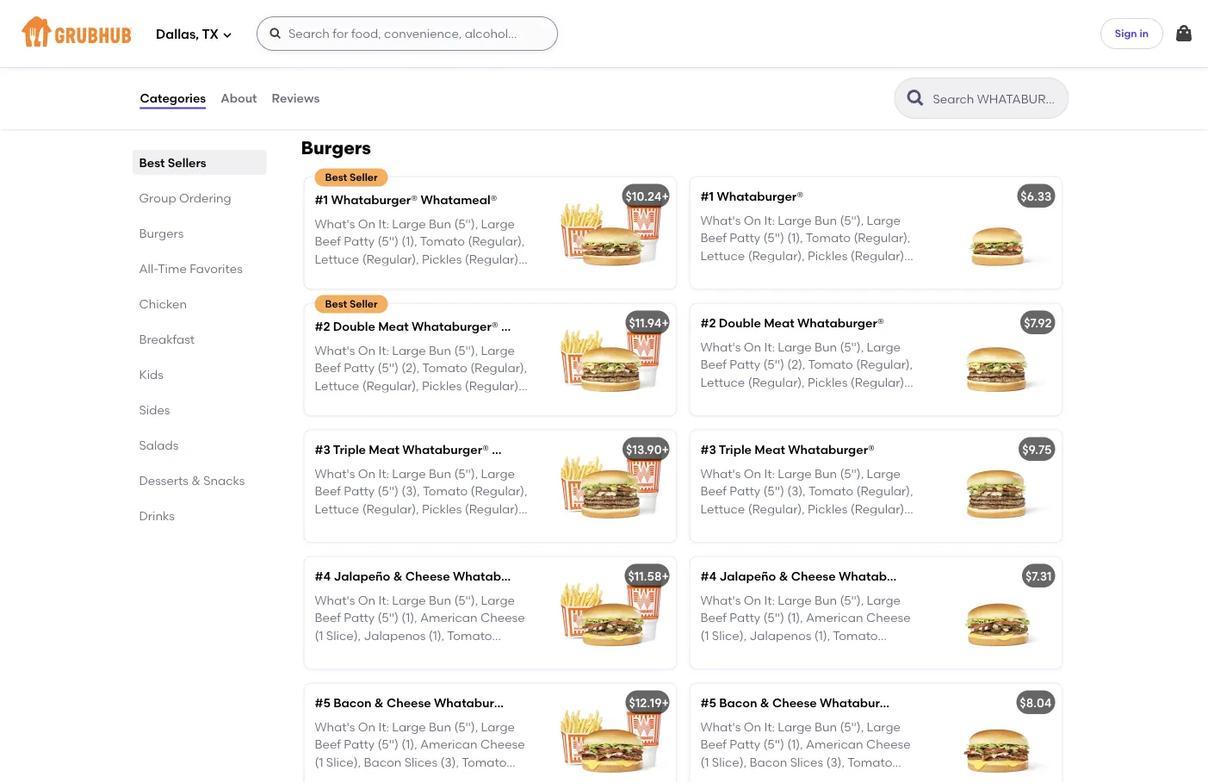 Task type: locate. For each thing, give the bounding box(es) containing it.
what's on it: large bun (5"), large beef patty (5") (2), tomato (regular), lettuce (regular), pickles (regular), diced onions (regular), mustard (regular) for #2 double meat whataburger® whatameal®
[[315, 344, 527, 428]]

1 horizontal spatial #2
[[701, 316, 716, 330]]

triple for #3 triple meat whataburger®
[[719, 442, 752, 457]]

(2), down #2 double meat whataburger®
[[788, 358, 806, 372]]

on for #1 whataburger®
[[744, 214, 762, 228]]

1 horizontal spatial #1
[[701, 189, 714, 204]]

svg image
[[1174, 23, 1195, 44], [269, 27, 283, 40]]

0 vertical spatial seller
[[350, 171, 378, 184]]

(3),
[[402, 484, 420, 499], [788, 484, 806, 499]]

0 horizontal spatial mayonnaise
[[447, 60, 518, 74]]

patty for #2 double meat whataburger®
[[730, 358, 761, 372]]

(10),
[[481, 25, 504, 40], [789, 42, 813, 57]]

mustard inside what's on it: whataburger® (10), tomato, lettuce, pickles, diced onions, mustard (4oz), mayonnaise (4oz), ketchup (4oz)
[[362, 60, 410, 74]]

1 (3), from the left
[[402, 484, 420, 499]]

lettuce for #1 whataburger®
[[701, 249, 745, 263]]

(5") for #1 whataburger®
[[764, 231, 785, 246]]

patty inside what's on it: large bun (5"), large beef patty (5") (1), tomato (regular), lettuce (regular), pickles (regular), diced onions (regular), mustard (regular)
[[730, 231, 761, 246]]

(4oz) down search for food, convenience, alcohol... search field
[[401, 77, 429, 92]]

2 (3), from the left
[[788, 484, 806, 499]]

what's inside what's on it: double meat whataburger® (10), tomato, lettuce, pickles, diced onions, mustard (4oz), mayonnaise (4oz), ketchup (4oz)
[[701, 25, 741, 40]]

0 horizontal spatial #5
[[315, 696, 331, 710]]

lettuce, down 10 whataburger® box
[[366, 42, 413, 57]]

0 vertical spatial best
[[139, 155, 165, 170]]

it: inside what's on it: large bun (5"), large beef patty (5") (1), tomato (regular), lettuce (regular), pickles (regular), diced onions (regular), mustard (regular)
[[765, 214, 775, 228]]

1 horizontal spatial double
[[719, 316, 761, 330]]

tomato down the #2 double meat whataburger® whatameal® in the left of the page
[[423, 361, 468, 376]]

what's inside what's on it: whataburger® (10), tomato, lettuce, pickles, diced onions, mustard (4oz), mayonnaise (4oz), ketchup (4oz)
[[315, 25, 355, 40]]

desserts & snacks
[[139, 473, 245, 488]]

svg image right svg image
[[269, 27, 283, 40]]

(5"), inside what's on it: large bun (5"), large beef patty (5") (1), tomato (regular), lettuce (regular), pickles (regular), diced onions (regular), mustard (regular)
[[840, 214, 864, 228]]

10 whataburger® box
[[315, 0, 441, 15]]

(regular) for #3 triple meat whataburger®
[[701, 537, 755, 551]]

1 jalapeño from the left
[[334, 569, 391, 584]]

tomato down #2 double meat whataburger®
[[809, 358, 854, 372]]

meat
[[823, 25, 853, 40], [764, 316, 795, 330], [378, 319, 409, 334], [369, 442, 400, 457], [755, 442, 786, 457]]

onions inside what's on it: large bun (5"), large beef patty (5") (1), tomato (regular), lettuce (regular), pickles (regular), diced onions (regular), mustard (regular)
[[738, 266, 779, 281]]

#5
[[315, 696, 331, 710], [701, 696, 717, 710]]

kids tab
[[139, 365, 260, 383]]

1 ketchup from the left
[[349, 77, 398, 92]]

& for #5 bacon & cheese whataburger® whatameal®
[[375, 696, 384, 710]]

lettuce for #3 triple meat whataburger®
[[701, 502, 745, 516]]

mustard for #3 triple meat whataburger®
[[842, 519, 890, 534]]

best seller
[[325, 171, 378, 184], [325, 298, 378, 311]]

0 vertical spatial burgers
[[301, 137, 371, 159]]

#3 triple meat whataburger® whatameal® image
[[548, 431, 677, 543]]

mustard
[[362, 60, 410, 74], [831, 60, 879, 74], [842, 266, 890, 281], [842, 393, 890, 407], [456, 396, 504, 411], [456, 519, 504, 534], [842, 519, 890, 534]]

0 horizontal spatial ketchup
[[349, 77, 398, 92]]

burgers down reviews 'button'
[[301, 137, 371, 159]]

sign in
[[1116, 27, 1149, 39]]

tomato,
[[315, 42, 363, 57], [815, 42, 863, 57]]

1 horizontal spatial bacon
[[720, 696, 758, 710]]

(5") for #2 double meat whataburger® whatameal®
[[378, 361, 399, 376]]

best for #2
[[325, 298, 347, 311]]

& for #4 jalapeño & cheese whataburger® whatameal®
[[393, 569, 403, 584]]

+ for $12.19
[[662, 696, 669, 710]]

1 + from the top
[[662, 189, 669, 204]]

what's for #1 whataburger®
[[701, 214, 741, 228]]

1 best seller from the top
[[325, 171, 378, 184]]

1 onions, from the left
[[315, 60, 359, 74]]

tomato inside what's on it: large bun (5"), large beef patty (5") (1), tomato (regular), lettuce (regular), pickles (regular), diced onions (regular), mustard (regular)
[[806, 231, 851, 246]]

(5") inside what's on it: large bun (5"), large beef patty (5") (1), tomato (regular), lettuce (regular), pickles (regular), diced onions (regular), mustard (regular)
[[764, 231, 785, 246]]

2 horizontal spatial double
[[778, 25, 820, 40]]

#1 whataburger® whatameal® image
[[548, 178, 677, 290]]

(4oz) left search icon
[[860, 77, 888, 92]]

snacks
[[203, 473, 245, 488]]

0 horizontal spatial #4
[[315, 569, 331, 584]]

1 horizontal spatial onions,
[[784, 60, 828, 74]]

1 vertical spatial mayonnaise
[[701, 77, 771, 92]]

2 best seller from the top
[[325, 298, 378, 311]]

#5 bacon & cheese whataburger® whatameal® image
[[548, 684, 677, 783]]

1 horizontal spatial tomato,
[[815, 42, 863, 57]]

&
[[192, 473, 201, 488], [393, 569, 403, 584], [779, 569, 789, 584], [375, 696, 384, 710], [761, 696, 770, 710]]

diced for #2 double meat whataburger®
[[701, 393, 735, 407]]

tomato
[[806, 231, 851, 246], [809, 358, 854, 372], [423, 361, 468, 376], [423, 484, 468, 499], [809, 484, 854, 499]]

drinks tab
[[139, 507, 260, 525]]

cheese for #4 jalapeño & cheese whataburger® whatameal®
[[406, 569, 450, 584]]

#2 double meat whataburger® image
[[934, 304, 1063, 416]]

lettuce for #2 double meat whataburger®
[[701, 375, 745, 390]]

$11.94 +
[[629, 316, 669, 330]]

#3
[[315, 442, 331, 457], [701, 442, 717, 457]]

in
[[1140, 27, 1149, 39]]

pickles, inside what's on it: double meat whataburger® (10), tomato, lettuce, pickles, diced onions, mustard (4oz), mayonnaise (4oz), ketchup (4oz)
[[701, 60, 744, 74]]

$7.92
[[1025, 316, 1052, 330]]

main navigation navigation
[[0, 0, 1209, 67]]

beef inside what's on it: large bun (5"), large beef patty (5") (1), tomato (regular), lettuce (regular), pickles (regular), diced onions (regular), mustard (regular)
[[701, 231, 727, 246]]

0 vertical spatial (10),
[[481, 25, 504, 40]]

(5")
[[764, 231, 785, 246], [764, 358, 785, 372], [378, 361, 399, 376], [378, 484, 399, 499], [764, 484, 785, 499]]

mustard inside what's on it: double meat whataburger® (10), tomato, lettuce, pickles, diced onions, mustard (4oz), mayonnaise (4oz), ketchup (4oz)
[[831, 60, 879, 74]]

5 + from the top
[[662, 696, 669, 710]]

lettuce, inside what's on it: whataburger® (10), tomato, lettuce, pickles, diced onions, mustard (4oz), mayonnaise (4oz), ketchup (4oz)
[[366, 42, 413, 57]]

1 horizontal spatial (10),
[[789, 42, 813, 57]]

lettuce for #3 triple meat whataburger® whatameal®
[[315, 502, 360, 516]]

1 what's on it: large bun (5"), large beef patty (5") (3), tomato (regular), lettuce (regular), pickles (regular), diced onions (regular), mustard (regular) from the left
[[315, 467, 528, 551]]

0 horizontal spatial burgers
[[139, 226, 184, 240]]

Search for food, convenience, alcohol... search field
[[257, 16, 558, 51]]

bun
[[815, 214, 837, 228], [815, 340, 837, 355], [429, 344, 452, 358], [429, 467, 452, 481], [815, 467, 837, 481]]

tomato for #1 whataburger®
[[806, 231, 851, 246]]

(5") down #3 triple meat whataburger® whatameal®
[[378, 484, 399, 499]]

all-time favorites
[[139, 261, 243, 276]]

3 + from the top
[[662, 442, 669, 457]]

1 horizontal spatial burgers
[[301, 137, 371, 159]]

1 horizontal spatial #3
[[701, 442, 717, 457]]

kids
[[139, 367, 164, 382]]

4 + from the top
[[662, 569, 669, 584]]

lettuce,
[[366, 42, 413, 57], [866, 42, 914, 57]]

onions,
[[315, 60, 359, 74], [784, 60, 828, 74]]

+ for $10.24
[[662, 189, 669, 204]]

what's on it: large bun (5"), large beef patty (5") (3), tomato (regular), lettuce (regular), pickles (regular), diced onions (regular), mustard (regular)
[[315, 467, 528, 551], [701, 467, 914, 551]]

1 horizontal spatial mayonnaise
[[701, 77, 771, 92]]

seller for whataburger®
[[350, 171, 378, 184]]

best seller for whataburger®
[[325, 171, 378, 184]]

onions for #3 triple meat whataburger®
[[738, 519, 779, 534]]

10 double meat whataburger® box image
[[934, 0, 1063, 101]]

breakfast tab
[[139, 330, 260, 348]]

tomato for #2 double meat whataburger®
[[809, 358, 854, 372]]

2 jalapeño from the left
[[720, 569, 777, 584]]

(3), down the #3 triple meat whataburger®
[[788, 484, 806, 499]]

1 vertical spatial seller
[[350, 298, 378, 311]]

0 horizontal spatial (3),
[[402, 484, 420, 499]]

beef for #1 whataburger®
[[701, 231, 727, 246]]

#3 triple meat whataburger®
[[701, 442, 875, 457]]

1 horizontal spatial ketchup
[[808, 77, 857, 92]]

1 tomato, from the left
[[315, 42, 363, 57]]

beef
[[701, 231, 727, 246], [701, 358, 727, 372], [315, 361, 341, 376], [315, 484, 341, 499], [701, 484, 727, 499]]

2 lettuce, from the left
[[866, 42, 914, 57]]

whatameal®
[[421, 193, 497, 207], [501, 319, 578, 334], [492, 442, 569, 457], [543, 569, 619, 584], [524, 696, 600, 710]]

on
[[358, 25, 376, 40], [744, 25, 762, 40], [744, 214, 762, 228], [744, 340, 762, 355], [358, 344, 376, 358], [358, 467, 376, 481], [744, 467, 762, 481]]

#4 jalapeño & cheese whataburger® whatameal®
[[315, 569, 619, 584]]

pickles for #3 triple meat whataburger®
[[808, 502, 848, 516]]

(regular)
[[701, 283, 755, 298], [701, 410, 755, 425], [315, 414, 369, 428], [315, 537, 369, 551], [701, 537, 755, 551]]

jalapeño
[[334, 569, 391, 584], [720, 569, 777, 584]]

(regular) for #3 triple meat whataburger® whatameal®
[[315, 537, 369, 551]]

1 horizontal spatial (4oz)
[[860, 77, 888, 92]]

tomato for #3 triple meat whataburger®
[[809, 484, 854, 499]]

1 horizontal spatial #4
[[701, 569, 717, 584]]

#2 double meat whataburger® whatameal®
[[315, 319, 578, 334]]

(5"),
[[840, 214, 864, 228], [840, 340, 864, 355], [454, 344, 478, 358], [454, 467, 478, 481], [840, 467, 864, 481]]

about button
[[220, 67, 258, 129]]

+ for $11.58
[[662, 569, 669, 584]]

sign
[[1116, 27, 1138, 39]]

diced inside what's on it: large bun (5"), large beef patty (5") (1), tomato (regular), lettuce (regular), pickles (regular), diced onions (regular), mustard (regular)
[[701, 266, 735, 281]]

mustard for #1 whataburger®
[[842, 266, 890, 281]]

best
[[139, 155, 165, 170], [325, 171, 347, 184], [325, 298, 347, 311]]

2 + from the top
[[662, 316, 669, 330]]

what's on it: whataburger® (10), tomato, lettuce, pickles, diced onions, mustard (4oz), mayonnaise (4oz), ketchup (4oz)
[[315, 25, 518, 92]]

(regular) inside what's on it: large bun (5"), large beef patty (5") (1), tomato (regular), lettuce (regular), pickles (regular), diced onions (regular), mustard (regular)
[[701, 283, 755, 298]]

on for #2 double meat whataburger® whatameal®
[[358, 344, 376, 358]]

0 horizontal spatial svg image
[[269, 27, 283, 40]]

1 horizontal spatial what's on it: large bun (5"), large beef patty (5") (2), tomato (regular), lettuce (regular), pickles (regular), diced onions (regular), mustard (regular)
[[701, 340, 913, 425]]

1 horizontal spatial (2),
[[788, 358, 806, 372]]

what's
[[315, 25, 355, 40], [701, 25, 741, 40], [701, 214, 741, 228], [701, 340, 741, 355], [315, 344, 355, 358], [315, 467, 355, 481], [701, 467, 741, 481]]

$11.94
[[629, 316, 662, 330]]

1 vertical spatial (10),
[[789, 42, 813, 57]]

mayonnaise inside what's on it: whataburger® (10), tomato, lettuce, pickles, diced onions, mustard (4oz), mayonnaise (4oz), ketchup (4oz)
[[447, 60, 518, 74]]

0 horizontal spatial triple
[[333, 442, 366, 457]]

bun for #3 triple meat whataburger® whatameal®
[[429, 467, 452, 481]]

what's on it: large bun (5"), large beef patty (5") (2), tomato (regular), lettuce (regular), pickles (regular), diced onions (regular), mustard (regular)
[[701, 340, 913, 425], [315, 344, 527, 428]]

1 lettuce, from the left
[[366, 42, 413, 57]]

2 seller from the top
[[350, 298, 378, 311]]

burgers down group
[[139, 226, 184, 240]]

cheese for #5 bacon & cheese whataburger®
[[773, 696, 817, 710]]

1 #3 from the left
[[315, 442, 331, 457]]

0 horizontal spatial what's on it: large bun (5"), large beef patty (5") (2), tomato (regular), lettuce (regular), pickles (regular), diced onions (regular), mustard (regular)
[[315, 344, 527, 428]]

1 triple from the left
[[333, 442, 366, 457]]

whataburger®
[[330, 0, 417, 15], [392, 25, 478, 40], [701, 42, 787, 57], [717, 189, 804, 204], [331, 193, 418, 207], [798, 316, 884, 330], [412, 319, 498, 334], [403, 442, 489, 457], [789, 442, 875, 457], [453, 569, 540, 584], [839, 569, 926, 584], [434, 696, 521, 710], [820, 696, 907, 710]]

#5 bacon & cheese whataburger®
[[701, 696, 907, 710]]

1 horizontal spatial pickles,
[[701, 60, 744, 74]]

patty for #1 whataburger®
[[730, 231, 761, 246]]

$7.31
[[1026, 569, 1052, 584]]

2 (4oz) from the left
[[860, 77, 888, 92]]

0 vertical spatial best seller
[[325, 171, 378, 184]]

jalapeño for #4 jalapeño & cheese whataburger®
[[720, 569, 777, 584]]

1 seller from the top
[[350, 171, 378, 184]]

0 horizontal spatial (10),
[[481, 25, 504, 40]]

meat for #2 double meat whataburger® whatameal®
[[378, 319, 409, 334]]

tomato right (1),
[[806, 231, 851, 246]]

bun inside what's on it: large bun (5"), large beef patty (5") (1), tomato (regular), lettuce (regular), pickles (regular), diced onions (regular), mustard (regular)
[[815, 214, 837, 228]]

0 horizontal spatial (4oz)
[[401, 77, 429, 92]]

(2),
[[788, 358, 806, 372], [402, 361, 420, 376]]

beef for #2 double meat whataburger®
[[701, 358, 727, 372]]

desserts
[[139, 473, 189, 488]]

1 vertical spatial burgers
[[139, 226, 184, 240]]

(regular),
[[854, 231, 911, 246], [748, 249, 805, 263], [851, 249, 908, 263], [782, 266, 839, 281], [857, 358, 913, 372], [471, 361, 527, 376], [748, 375, 805, 390], [851, 375, 908, 390], [362, 379, 419, 393], [465, 379, 522, 393], [782, 393, 839, 407], [396, 396, 453, 411], [471, 484, 528, 499], [857, 484, 914, 499], [362, 502, 419, 516], [465, 502, 522, 516], [748, 502, 805, 516], [851, 502, 908, 516], [396, 519, 453, 534], [782, 519, 839, 534]]

onions
[[738, 266, 779, 281], [738, 393, 779, 407], [352, 396, 393, 411], [352, 519, 393, 534], [738, 519, 779, 534]]

#1 whataburger® image
[[934, 178, 1063, 290]]

#5 for #5 bacon & cheese whataburger®
[[701, 696, 717, 710]]

onions, inside what's on it: whataburger® (10), tomato, lettuce, pickles, diced onions, mustard (4oz), mayonnaise (4oz), ketchup (4oz)
[[315, 60, 359, 74]]

mayonnaise inside what's on it: double meat whataburger® (10), tomato, lettuce, pickles, diced onions, mustard (4oz), mayonnaise (4oz), ketchup (4oz)
[[701, 77, 771, 92]]

(regular) for #1 whataburger®
[[701, 283, 755, 298]]

1 vertical spatial best
[[325, 171, 347, 184]]

sides
[[139, 402, 170, 417]]

$12.19
[[629, 696, 662, 710]]

+
[[662, 189, 669, 204], [662, 316, 669, 330], [662, 442, 669, 457], [662, 569, 669, 584], [662, 696, 669, 710]]

mayonnaise
[[447, 60, 518, 74], [701, 77, 771, 92]]

1 horizontal spatial lettuce,
[[866, 42, 914, 57]]

0 horizontal spatial #3
[[315, 442, 331, 457]]

tomato down #3 triple meat whataburger® whatameal®
[[423, 484, 468, 499]]

ketchup inside what's on it: double meat whataburger® (10), tomato, lettuce, pickles, diced onions, mustard (4oz), mayonnaise (4oz), ketchup (4oz)
[[808, 77, 857, 92]]

ketchup down search for food, convenience, alcohol... search field
[[349, 77, 398, 92]]

1 bacon from the left
[[334, 696, 372, 710]]

what's for #2 double meat whataburger®
[[701, 340, 741, 355]]

#4 jalapeño & cheese whataburger®
[[701, 569, 926, 584]]

0 vertical spatial mayonnaise
[[447, 60, 518, 74]]

(5") down the #3 triple meat whataburger®
[[764, 484, 785, 499]]

10
[[315, 0, 327, 15]]

triple
[[333, 442, 366, 457], [719, 442, 752, 457]]

(4oz) inside what's on it: whataburger® (10), tomato, lettuce, pickles, diced onions, mustard (4oz), mayonnaise (4oz), ketchup (4oz)
[[401, 77, 429, 92]]

reviews button
[[271, 67, 321, 129]]

patty for #3 triple meat whataburger®
[[730, 484, 761, 499]]

it: for #2 double meat whataburger® whatameal®
[[379, 344, 389, 358]]

0 horizontal spatial pickles,
[[416, 42, 459, 57]]

group ordering tab
[[139, 189, 260, 207]]

$13.90
[[626, 442, 662, 457]]

on inside what's on it: whataburger® (10), tomato, lettuce, pickles, diced onions, mustard (4oz), mayonnaise (4oz), ketchup (4oz)
[[358, 25, 376, 40]]

mustard for #3 triple meat whataburger® whatameal®
[[456, 519, 504, 534]]

#5 bacon & cheese whataburger® whatameal®
[[315, 696, 600, 710]]

(5"), for #2 double meat whataburger®
[[840, 340, 864, 355]]

lettuce, up search icon
[[866, 42, 914, 57]]

(5"), for #1 whataburger®
[[840, 214, 864, 228]]

tomato for #2 double meat whataburger® whatameal®
[[423, 361, 468, 376]]

what's on it: large bun (5"), large beef patty (5") (2), tomato (regular), lettuce (regular), pickles (regular), diced onions (regular), mustard (regular) down #2 double meat whataburger®
[[701, 340, 913, 425]]

tx
[[202, 27, 219, 42]]

pickles up #2 double meat whataburger®
[[808, 249, 848, 263]]

seller up the #2 double meat whataburger® whatameal® in the left of the page
[[350, 298, 378, 311]]

pickles inside what's on it: large bun (5"), large beef patty (5") (1), tomato (regular), lettuce (regular), pickles (regular), diced onions (regular), mustard (regular)
[[808, 249, 848, 263]]

0 horizontal spatial lettuce,
[[366, 42, 413, 57]]

bacon
[[334, 696, 372, 710], [720, 696, 758, 710]]

what's inside what's on it: large bun (5"), large beef patty (5") (1), tomato (regular), lettuce (regular), pickles (regular), diced onions (regular), mustard (regular)
[[701, 214, 741, 228]]

1 #5 from the left
[[315, 696, 331, 710]]

diced
[[462, 42, 497, 57], [747, 60, 781, 74], [701, 266, 735, 281], [701, 393, 735, 407], [315, 396, 349, 411], [315, 519, 349, 534], [701, 519, 735, 534]]

tomato down the #3 triple meat whataburger®
[[809, 484, 854, 499]]

what's for 10 whataburger® box
[[315, 25, 355, 40]]

2 onions, from the left
[[784, 60, 828, 74]]

tomato for #3 triple meat whataburger® whatameal®
[[423, 484, 468, 499]]

#2
[[701, 316, 716, 330], [315, 319, 330, 334]]

ketchup
[[349, 77, 398, 92], [808, 77, 857, 92]]

mustard inside what's on it: large bun (5"), large beef patty (5") (1), tomato (regular), lettuce (regular), pickles (regular), diced onions (regular), mustard (regular)
[[842, 266, 890, 281]]

pickles up the #4 jalapeño & cheese whataburger®
[[808, 502, 848, 516]]

0 horizontal spatial #2
[[315, 319, 330, 334]]

pickles,
[[416, 42, 459, 57], [701, 60, 744, 74]]

it: inside what's on it: whataburger® (10), tomato, lettuce, pickles, diced onions, mustard (4oz), mayonnaise (4oz), ketchup (4oz)
[[379, 25, 389, 40]]

0 horizontal spatial jalapeño
[[334, 569, 391, 584]]

1 horizontal spatial #5
[[701, 696, 717, 710]]

burgers
[[301, 137, 371, 159], [139, 226, 184, 240]]

2 what's on it: large bun (5"), large beef patty (5") (3), tomato (regular), lettuce (regular), pickles (regular), diced onions (regular), mustard (regular) from the left
[[701, 467, 914, 551]]

(4oz)
[[401, 77, 429, 92], [860, 77, 888, 92]]

seller
[[350, 171, 378, 184], [350, 298, 378, 311]]

2 ketchup from the left
[[808, 77, 857, 92]]

1 #4 from the left
[[315, 569, 331, 584]]

lettuce inside what's on it: large bun (5"), large beef patty (5") (1), tomato (regular), lettuce (regular), pickles (regular), diced onions (regular), mustard (regular)
[[701, 249, 745, 263]]

cheese
[[406, 569, 450, 584], [792, 569, 836, 584], [387, 696, 431, 710], [773, 696, 817, 710]]

(5") left (1),
[[764, 231, 785, 246]]

bacon for #5 bacon & cheese whataburger® whatameal®
[[334, 696, 372, 710]]

#1
[[701, 189, 714, 204], [315, 193, 328, 207]]

what's on it: large bun (5"), large beef patty (5") (2), tomato (regular), lettuce (regular), pickles (regular), diced onions (regular), mustard (regular) down the #2 double meat whataburger® whatameal® in the left of the page
[[315, 344, 527, 428]]

pickles down #3 triple meat whataburger® whatameal®
[[422, 502, 462, 516]]

0 vertical spatial pickles,
[[416, 42, 459, 57]]

ketchup left search icon
[[808, 77, 857, 92]]

1 horizontal spatial jalapeño
[[720, 569, 777, 584]]

(5") down the #2 double meat whataburger® whatameal® in the left of the page
[[378, 361, 399, 376]]

1 horizontal spatial triple
[[719, 442, 752, 457]]

pickles down the #2 double meat whataburger® whatameal® in the left of the page
[[422, 379, 462, 393]]

1 (4oz) from the left
[[401, 77, 429, 92]]

svg image right in
[[1174, 23, 1195, 44]]

patty
[[730, 231, 761, 246], [730, 358, 761, 372], [344, 361, 375, 376], [344, 484, 375, 499], [730, 484, 761, 499]]

0 horizontal spatial #1
[[315, 193, 328, 207]]

(2), down the #2 double meat whataburger® whatameal® in the left of the page
[[402, 361, 420, 376]]

what's on it: large bun (5"), large beef patty (5") (1), tomato (regular), lettuce (regular), pickles (regular), diced onions (regular), mustard (regular)
[[701, 214, 911, 298]]

#4 jalapeño & cheese whataburger® whatameal® image
[[548, 557, 677, 669]]

1 horizontal spatial (3),
[[788, 484, 806, 499]]

what's on it: large bun (5"), large beef patty (5") (3), tomato (regular), lettuce (regular), pickles (regular), diced onions (regular), mustard (regular) down the #3 triple meat whataburger®
[[701, 467, 914, 551]]

0 horizontal spatial tomato,
[[315, 42, 363, 57]]

pickles down #2 double meat whataburger®
[[808, 375, 848, 390]]

jalapeño for #4 jalapeño & cheese whataburger® whatameal®
[[334, 569, 391, 584]]

categories
[[140, 91, 206, 105]]

about
[[221, 91, 257, 105]]

ordering
[[179, 190, 231, 205]]

0 horizontal spatial bacon
[[334, 696, 372, 710]]

0 horizontal spatial what's on it: large bun (5"), large beef patty (5") (3), tomato (regular), lettuce (regular), pickles (regular), diced onions (regular), mustard (regular)
[[315, 467, 528, 551]]

box
[[420, 0, 441, 15]]

#1 for #1 whataburger® whatameal®
[[315, 193, 328, 207]]

2 #5 from the left
[[701, 696, 717, 710]]

double for #2 double meat whataburger® whatameal®
[[333, 319, 375, 334]]

group
[[139, 190, 176, 205]]

on inside what's on it: large bun (5"), large beef patty (5") (1), tomato (regular), lettuce (regular), pickles (regular), diced onions (regular), mustard (regular)
[[744, 214, 762, 228]]

mustard for #2 double meat whataburger® whatameal®
[[456, 396, 504, 411]]

(3), down #3 triple meat whataburger® whatameal®
[[402, 484, 420, 499]]

what's on it: large bun (5"), large beef patty (5") (3), tomato (regular), lettuce (regular), pickles (regular), diced onions (regular), mustard (regular) down #3 triple meat whataburger® whatameal®
[[315, 467, 528, 551]]

2 #3 from the left
[[701, 442, 717, 457]]

diced for #2 double meat whataburger® whatameal®
[[315, 396, 349, 411]]

seller for double
[[350, 298, 378, 311]]

2 tomato, from the left
[[815, 42, 863, 57]]

+ for $11.94
[[662, 316, 669, 330]]

2 bacon from the left
[[720, 696, 758, 710]]

0 horizontal spatial double
[[333, 319, 375, 334]]

what's on it: large bun (5"), large beef patty (5") (3), tomato (regular), lettuce (regular), pickles (regular), diced onions (regular), mustard (regular) for #3 triple meat whataburger®
[[701, 467, 914, 551]]

2 triple from the left
[[719, 442, 752, 457]]

seller up "#1 whataburger® whatameal®"
[[350, 171, 378, 184]]

0 horizontal spatial (2),
[[402, 361, 420, 376]]

1 vertical spatial pickles,
[[701, 60, 744, 74]]

#5 for #5 bacon & cheese whataburger® whatameal®
[[315, 696, 331, 710]]

meat for #3 triple meat whataburger®
[[755, 442, 786, 457]]

2 vertical spatial best
[[325, 298, 347, 311]]

0 horizontal spatial onions,
[[315, 60, 359, 74]]

(5") down #2 double meat whataburger®
[[764, 358, 785, 372]]

meat for #2 double meat whataburger®
[[764, 316, 795, 330]]

pickles
[[808, 249, 848, 263], [808, 375, 848, 390], [422, 379, 462, 393], [422, 502, 462, 516], [808, 502, 848, 516]]

burgers inside tab
[[139, 226, 184, 240]]

1 vertical spatial best seller
[[325, 298, 378, 311]]

double for #2 double meat whataburger®
[[719, 316, 761, 330]]

1 horizontal spatial what's on it: large bun (5"), large beef patty (5") (3), tomato (regular), lettuce (regular), pickles (regular), diced onions (regular), mustard (regular)
[[701, 467, 914, 551]]

2 #4 from the left
[[701, 569, 717, 584]]



Task type: describe. For each thing, give the bounding box(es) containing it.
#2 for #2 double meat whataburger® whatameal®
[[315, 319, 330, 334]]

pickles, inside what's on it: whataburger® (10), tomato, lettuce, pickles, diced onions, mustard (4oz), mayonnaise (4oz), ketchup (4oz)
[[416, 42, 459, 57]]

categories button
[[139, 67, 207, 129]]

diced inside what's on it: whataburger® (10), tomato, lettuce, pickles, diced onions, mustard (4oz), mayonnaise (4oz), ketchup (4oz)
[[462, 42, 497, 57]]

pickles for #2 double meat whataburger® whatameal®
[[422, 379, 462, 393]]

what's on it: double meat whataburger® (10), tomato, lettuce, pickles, diced onions, mustard (4oz), mayonnaise (4oz), ketchup (4oz) button
[[691, 0, 1063, 101]]

(5"), for #3 triple meat whataburger®
[[840, 467, 864, 481]]

patty for #2 double meat whataburger® whatameal®
[[344, 361, 375, 376]]

cheese for #4 jalapeño & cheese whataburger®
[[792, 569, 836, 584]]

best sellers tab
[[139, 153, 260, 171]]

cheese for #5 bacon & cheese whataburger® whatameal®
[[387, 696, 431, 710]]

svg image
[[222, 30, 233, 40]]

search icon image
[[906, 88, 927, 109]]

#3 for #3 triple meat whataburger®
[[701, 442, 717, 457]]

best inside tab
[[139, 155, 165, 170]]

diced for #1 whataburger®
[[701, 266, 735, 281]]

triple for #3 triple meat whataburger® whatameal®
[[333, 442, 366, 457]]

diced inside what's on it: double meat whataburger® (10), tomato, lettuce, pickles, diced onions, mustard (4oz), mayonnaise (4oz), ketchup (4oz)
[[747, 60, 781, 74]]

#1 whataburger® whatameal®
[[315, 193, 497, 207]]

drinks
[[139, 508, 175, 523]]

beef for #3 triple meat whataburger® whatameal®
[[315, 484, 341, 499]]

lettuce for #2 double meat whataburger® whatameal®
[[315, 379, 360, 393]]

dallas, tx
[[156, 27, 219, 42]]

(regular) for #2 double meat whataburger®
[[701, 410, 755, 425]]

(regular) for #2 double meat whataburger® whatameal®
[[315, 414, 369, 428]]

what's for #3 triple meat whataburger® whatameal®
[[315, 467, 355, 481]]

beef for #3 triple meat whataburger®
[[701, 484, 727, 499]]

all-
[[139, 261, 158, 276]]

dallas,
[[156, 27, 199, 42]]

1 horizontal spatial svg image
[[1174, 23, 1195, 44]]

it: for #3 triple meat whataburger® whatameal®
[[379, 467, 389, 481]]

patty for #3 triple meat whataburger® whatameal®
[[344, 484, 375, 499]]

& for #5 bacon & cheese whataburger®
[[761, 696, 770, 710]]

#2 double meat whataburger®
[[701, 316, 884, 330]]

bun for #2 double meat whataburger®
[[815, 340, 837, 355]]

onions for #3 triple meat whataburger® whatameal®
[[352, 519, 393, 534]]

diced for #3 triple meat whataburger® whatameal®
[[315, 519, 349, 534]]

(10), inside what's on it: whataburger® (10), tomato, lettuce, pickles, diced onions, mustard (4oz), mayonnaise (4oz), ketchup (4oz)
[[481, 25, 504, 40]]

on inside what's on it: double meat whataburger® (10), tomato, lettuce, pickles, diced onions, mustard (4oz), mayonnaise (4oz), ketchup (4oz)
[[744, 25, 762, 40]]

sellers
[[168, 155, 206, 170]]

it: inside what's on it: double meat whataburger® (10), tomato, lettuce, pickles, diced onions, mustard (4oz), mayonnaise (4oz), ketchup (4oz)
[[765, 25, 775, 40]]

time
[[158, 261, 187, 276]]

tomato, inside what's on it: whataburger® (10), tomato, lettuce, pickles, diced onions, mustard (4oz), mayonnaise (4oz), ketchup (4oz)
[[315, 42, 363, 57]]

$11.58
[[628, 569, 662, 584]]

(5") for #2 double meat whataburger®
[[764, 358, 785, 372]]

pickles for #1 whataburger®
[[808, 249, 848, 263]]

onions, inside what's on it: double meat whataburger® (10), tomato, lettuce, pickles, diced onions, mustard (4oz), mayonnaise (4oz), ketchup (4oz)
[[784, 60, 828, 74]]

group ordering
[[139, 190, 231, 205]]

(3), for #3 triple meat whataburger® whatameal®
[[402, 484, 420, 499]]

meat for #3 triple meat whataburger® whatameal®
[[369, 442, 400, 457]]

whataburger® inside what's on it: whataburger® (10), tomato, lettuce, pickles, diced onions, mustard (4oz), mayonnaise (4oz), ketchup (4oz)
[[392, 25, 478, 40]]

$13.90 +
[[626, 442, 669, 457]]

#3 triple meat whataburger® image
[[934, 431, 1063, 543]]

it: for #1 whataburger®
[[765, 214, 775, 228]]

10 whataburger® box image
[[548, 0, 677, 101]]

it: for #2 double meat whataburger®
[[765, 340, 775, 355]]

onions for #2 double meat whataburger®
[[738, 393, 779, 407]]

$9.75
[[1023, 442, 1052, 457]]

pickles for #2 double meat whataburger®
[[808, 375, 848, 390]]

desserts & snacks tab
[[139, 471, 260, 489]]

#4 for #4 jalapeño & cheese whataburger®
[[701, 569, 717, 584]]

bun for #2 double meat whataburger® whatameal®
[[429, 344, 452, 358]]

#4 for #4 jalapeño & cheese whataburger® whatameal®
[[315, 569, 331, 584]]

whataburger® inside what's on it: double meat whataburger® (10), tomato, lettuce, pickles, diced onions, mustard (4oz), mayonnaise (4oz), ketchup (4oz)
[[701, 42, 787, 57]]

what's on it: large bun (5"), large beef patty (5") (3), tomato (regular), lettuce (regular), pickles (regular), diced onions (regular), mustard (regular) for #3 triple meat whataburger® whatameal®
[[315, 467, 528, 551]]

(5") for #3 triple meat whataburger®
[[764, 484, 785, 499]]

(2), for #2 double meat whataburger®
[[788, 358, 806, 372]]

$10.24 +
[[626, 189, 669, 204]]

#2 for #2 double meat whataburger®
[[701, 316, 716, 330]]

#5 bacon & cheese whataburger® image
[[934, 684, 1063, 783]]

(5") for #3 triple meat whataburger® whatameal®
[[378, 484, 399, 499]]

(3), for #3 triple meat whataburger®
[[788, 484, 806, 499]]

Search WHATABURGER search field
[[932, 90, 1064, 107]]

what's for #3 triple meat whataburger®
[[701, 467, 741, 481]]

salads tab
[[139, 436, 260, 454]]

(5"), for #2 double meat whataburger® whatameal®
[[454, 344, 478, 358]]

on for #2 double meat whataburger®
[[744, 340, 762, 355]]

(5"), for #3 triple meat whataburger® whatameal®
[[454, 467, 478, 481]]

beef for #2 double meat whataburger® whatameal®
[[315, 361, 341, 376]]

breakfast
[[139, 332, 195, 346]]

(10), inside what's on it: double meat whataburger® (10), tomato, lettuce, pickles, diced onions, mustard (4oz), mayonnaise (4oz), ketchup (4oz)
[[789, 42, 813, 57]]

it: for 10 whataburger® box
[[379, 25, 389, 40]]

burgers tab
[[139, 224, 260, 242]]

bun for #1 whataburger®
[[815, 214, 837, 228]]

bacon for #5 bacon & cheese whataburger®
[[720, 696, 758, 710]]

mustard for #2 double meat whataburger®
[[842, 393, 890, 407]]

favorites
[[190, 261, 243, 276]]

tomato, inside what's on it: double meat whataburger® (10), tomato, lettuce, pickles, diced onions, mustard (4oz), mayonnaise (4oz), ketchup (4oz)
[[815, 42, 863, 57]]

(2), for #2 double meat whataburger® whatameal®
[[402, 361, 420, 376]]

ketchup inside what's on it: whataburger® (10), tomato, lettuce, pickles, diced onions, mustard (4oz), mayonnaise (4oz), ketchup (4oz)
[[349, 77, 398, 92]]

double inside what's on it: double meat whataburger® (10), tomato, lettuce, pickles, diced onions, mustard (4oz), mayonnaise (4oz), ketchup (4oz)
[[778, 25, 820, 40]]

it: for #3 triple meat whataburger®
[[765, 467, 775, 481]]

chicken
[[139, 296, 187, 311]]

$10.24
[[626, 189, 662, 204]]

& inside tab
[[192, 473, 201, 488]]

(4oz) inside what's on it: double meat whataburger® (10), tomato, lettuce, pickles, diced onions, mustard (4oz), mayonnaise (4oz), ketchup (4oz)
[[860, 77, 888, 92]]

#4 jalapeño & cheese whataburger® image
[[934, 557, 1063, 669]]

$12.19 +
[[629, 696, 669, 710]]

#2 double meat whataburger® whatameal® image
[[548, 304, 677, 416]]

onions for #2 double meat whataburger® whatameal®
[[352, 396, 393, 411]]

on for 10 whataburger® box
[[358, 25, 376, 40]]

chicken tab
[[139, 295, 260, 313]]

best sellers
[[139, 155, 206, 170]]

#1 whataburger®
[[701, 189, 804, 204]]

+ for $13.90
[[662, 442, 669, 457]]

sign in button
[[1101, 18, 1164, 49]]

what's on it: large bun (5"), large beef patty (5") (2), tomato (regular), lettuce (regular), pickles (regular), diced onions (regular), mustard (regular) for #2 double meat whataburger®
[[701, 340, 913, 425]]

best seller for double
[[325, 298, 378, 311]]

best for #1
[[325, 171, 347, 184]]

lettuce, inside what's on it: double meat whataburger® (10), tomato, lettuce, pickles, diced onions, mustard (4oz), mayonnaise (4oz), ketchup (4oz)
[[866, 42, 914, 57]]

diced for #3 triple meat whataburger®
[[701, 519, 735, 534]]

#3 for #3 triple meat whataburger® whatameal®
[[315, 442, 331, 457]]

meat inside what's on it: double meat whataburger® (10), tomato, lettuce, pickles, diced onions, mustard (4oz), mayonnaise (4oz), ketchup (4oz)
[[823, 25, 853, 40]]

$6.33
[[1021, 189, 1052, 204]]

salads
[[139, 438, 179, 452]]

on for #3 triple meat whataburger®
[[744, 467, 762, 481]]

$11.58 +
[[628, 569, 669, 584]]

(1),
[[788, 231, 804, 246]]

$8.04
[[1020, 696, 1052, 710]]

#3 triple meat whataburger® whatameal®
[[315, 442, 569, 457]]

bun for #3 triple meat whataburger®
[[815, 467, 837, 481]]

reviews
[[272, 91, 320, 105]]

on for #3 triple meat whataburger® whatameal®
[[358, 467, 376, 481]]

all-time favorites tab
[[139, 259, 260, 277]]

onions for #1 whataburger®
[[738, 266, 779, 281]]

pickles for #3 triple meat whataburger® whatameal®
[[422, 502, 462, 516]]

what's on it: double meat whataburger® (10), tomato, lettuce, pickles, diced onions, mustard (4oz), mayonnaise (4oz), ketchup (4oz)
[[701, 25, 914, 92]]

& for #4 jalapeño & cheese whataburger®
[[779, 569, 789, 584]]

sides tab
[[139, 401, 260, 419]]



Task type: vqa. For each thing, say whether or not it's contained in the screenshot.
#2 Double Meat Whataburger® Whatameal® What's On It: Large Bun (5"), Large Beef Patty (5") (2), Tomato (Regular), Lettuce (Regular), Pickles (Regular), Diced Onions (Regular), Mustard (Regular)
yes



